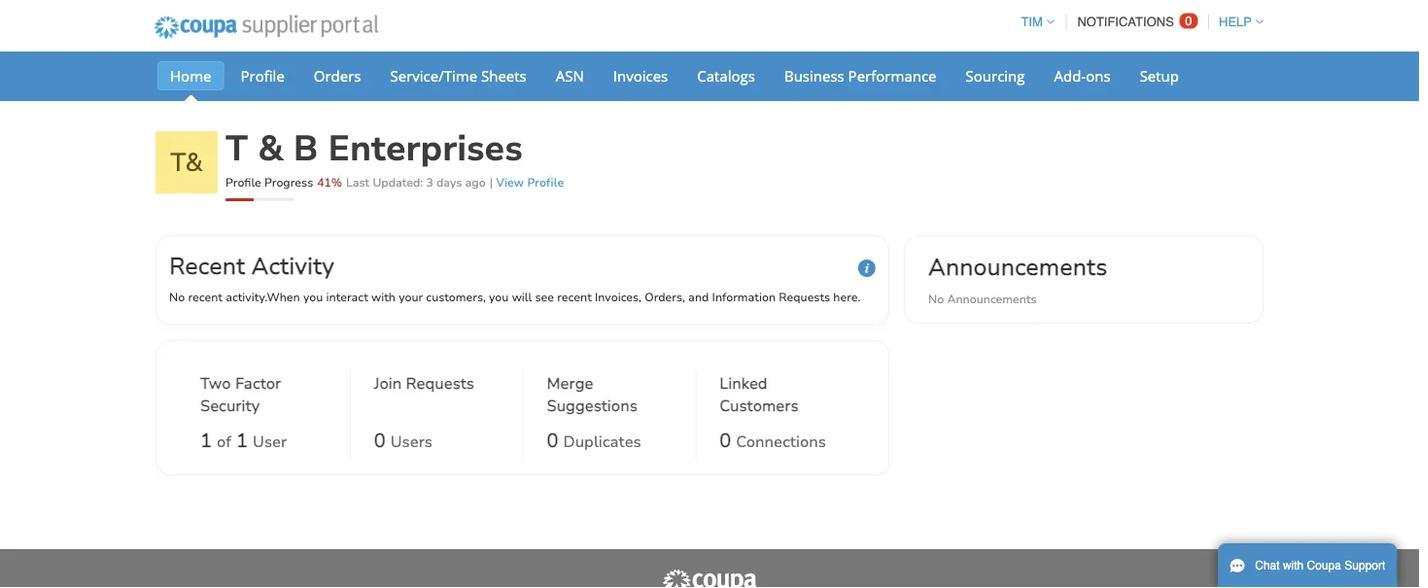 Task type: locate. For each thing, give the bounding box(es) containing it.
0 down customers
[[720, 427, 731, 454]]

tim
[[1021, 15, 1043, 29]]

linked customers link
[[720, 372, 845, 421]]

announcements
[[928, 251, 1108, 283], [947, 291, 1037, 307]]

0 horizontal spatial no
[[169, 289, 185, 305]]

0
[[1185, 14, 1192, 28], [374, 427, 386, 454], [547, 427, 559, 454], [720, 427, 731, 454]]

duplicates
[[563, 431, 641, 452]]

suggestions
[[547, 395, 638, 416]]

chat
[[1255, 559, 1280, 573]]

service/time sheets link
[[378, 61, 539, 90]]

notifications
[[1078, 15, 1174, 29]]

catalogs link
[[685, 61, 768, 90]]

with right chat
[[1283, 559, 1304, 573]]

setup link
[[1127, 61, 1192, 90]]

0 horizontal spatial with
[[371, 289, 396, 305]]

invoices link
[[601, 61, 681, 90]]

0 left duplicates
[[547, 427, 559, 454]]

2 1 from the left
[[236, 427, 248, 454]]

profile link
[[228, 61, 297, 90]]

0 duplicates
[[547, 427, 641, 454]]

0 vertical spatial coupa supplier portal image
[[141, 3, 391, 52]]

0 horizontal spatial coupa supplier portal image
[[141, 3, 391, 52]]

1 vertical spatial requests
[[406, 373, 474, 394]]

41%
[[317, 175, 342, 190]]

1 horizontal spatial coupa supplier portal image
[[661, 569, 758, 588]]

0 vertical spatial requests
[[779, 289, 830, 305]]

orders
[[314, 66, 361, 86]]

sourcing link
[[953, 61, 1038, 90]]

0 left users
[[374, 427, 386, 454]]

two factor security link
[[200, 372, 326, 421]]

add-
[[1054, 66, 1086, 86]]

2 recent from the left
[[557, 289, 592, 305]]

invoices
[[613, 66, 668, 86]]

home
[[170, 66, 211, 86]]

service/time sheets
[[390, 66, 527, 86]]

requests left here.
[[779, 289, 830, 305]]

coupa supplier portal image
[[141, 3, 391, 52], [661, 569, 758, 588]]

no down recent
[[169, 289, 185, 305]]

with
[[371, 289, 396, 305], [1283, 559, 1304, 573]]

last
[[346, 175, 370, 190]]

view profile link
[[496, 175, 564, 190]]

|
[[490, 175, 493, 190]]

ons
[[1086, 66, 1111, 86]]

1 horizontal spatial with
[[1283, 559, 1304, 573]]

0 for 0 users
[[374, 427, 386, 454]]

you
[[303, 289, 323, 305], [489, 289, 509, 305]]

profile down t
[[226, 175, 261, 190]]

profile
[[241, 66, 285, 86], [226, 175, 261, 190], [527, 175, 564, 190]]

profile right view
[[527, 175, 564, 190]]

you right when
[[303, 289, 323, 305]]

1 horizontal spatial recent
[[557, 289, 592, 305]]

0 left help
[[1185, 14, 1192, 28]]

1 of 1 user
[[200, 427, 287, 454]]

setup
[[1140, 66, 1179, 86]]

business performance link
[[772, 61, 949, 90]]

merge suggestions
[[547, 373, 638, 416]]

view
[[496, 175, 524, 190]]

security
[[200, 395, 260, 416]]

0 inside notifications 0
[[1185, 14, 1192, 28]]

here.
[[833, 289, 861, 305]]

1
[[200, 427, 212, 454], [236, 427, 248, 454]]

merge suggestions link
[[547, 372, 672, 421]]

1 left of
[[200, 427, 212, 454]]

1 vertical spatial with
[[1283, 559, 1304, 573]]

catalogs
[[697, 66, 755, 86]]

1 horizontal spatial you
[[489, 289, 509, 305]]

requests
[[779, 289, 830, 305], [406, 373, 474, 394]]

business
[[784, 66, 845, 86]]

t&
[[170, 145, 203, 179]]

help link
[[1210, 15, 1264, 29]]

no
[[169, 289, 185, 305], [928, 291, 944, 307]]

profile inside profile link
[[241, 66, 285, 86]]

0 for 0 connections
[[720, 427, 731, 454]]

1 you from the left
[[303, 289, 323, 305]]

1 right of
[[236, 427, 248, 454]]

two factor security
[[200, 373, 281, 416]]

sourcing
[[966, 66, 1025, 86]]

1 vertical spatial announcements
[[947, 291, 1037, 307]]

1 horizontal spatial 1
[[236, 427, 248, 454]]

1 horizontal spatial no
[[928, 291, 944, 307]]

recent
[[169, 250, 245, 282]]

recent right see
[[557, 289, 592, 305]]

0 vertical spatial with
[[371, 289, 396, 305]]

1 recent from the left
[[188, 289, 223, 305]]

requests right join
[[406, 373, 474, 394]]

orders link
[[301, 61, 374, 90]]

0 horizontal spatial recent
[[188, 289, 223, 305]]

with inside button
[[1283, 559, 1304, 573]]

3
[[426, 175, 433, 190]]

b
[[293, 125, 318, 173]]

add-ons link
[[1042, 61, 1123, 90]]

days
[[436, 175, 462, 190]]

1 1 from the left
[[200, 427, 212, 454]]

&
[[258, 125, 284, 173]]

with left your
[[371, 289, 396, 305]]

navigation
[[1012, 3, 1264, 41]]

profile right home
[[241, 66, 285, 86]]

recent down recent
[[188, 289, 223, 305]]

chat with coupa support button
[[1218, 543, 1397, 588]]

when
[[267, 289, 300, 305]]

1 horizontal spatial requests
[[779, 289, 830, 305]]

no right here.
[[928, 291, 944, 307]]

recent
[[188, 289, 223, 305], [557, 289, 592, 305]]

help
[[1219, 15, 1252, 29]]

0 horizontal spatial 1
[[200, 427, 212, 454]]

0 horizontal spatial you
[[303, 289, 323, 305]]

you left will
[[489, 289, 509, 305]]

linked
[[720, 373, 768, 394]]

factor
[[235, 373, 281, 394]]



Task type: vqa. For each thing, say whether or not it's contained in the screenshot.
HELP
yes



Task type: describe. For each thing, give the bounding box(es) containing it.
enterprises
[[328, 125, 523, 173]]

of
[[217, 431, 231, 452]]

announcements no announcements
[[928, 251, 1108, 307]]

users
[[391, 431, 433, 452]]

updated:
[[373, 175, 423, 190]]

join
[[374, 373, 402, 394]]

t
[[226, 125, 248, 173]]

performance
[[848, 66, 937, 86]]

coupa
[[1307, 559, 1342, 573]]

0 vertical spatial announcements
[[928, 251, 1108, 283]]

t & b enterprises profile progress 41% last updated: 3 days ago | view profile
[[226, 125, 564, 190]]

user
[[253, 431, 287, 452]]

no inside announcements no announcements
[[928, 291, 944, 307]]

will
[[512, 289, 532, 305]]

and
[[688, 289, 709, 305]]

progress
[[264, 175, 313, 190]]

0 users
[[374, 427, 433, 454]]

1 vertical spatial coupa supplier portal image
[[661, 569, 758, 588]]

2 you from the left
[[489, 289, 509, 305]]

no recent activity. when you interact with your customers, you will see recent invoices, orders, and information requests here.
[[169, 289, 861, 305]]

announcements inside announcements no announcements
[[947, 291, 1037, 307]]

t& image
[[156, 131, 218, 193]]

merge
[[547, 373, 593, 394]]

0 connections
[[720, 427, 826, 454]]

0 for 0 duplicates
[[547, 427, 559, 454]]

your
[[399, 289, 423, 305]]

0 horizontal spatial requests
[[406, 373, 474, 394]]

two
[[200, 373, 231, 394]]

information
[[712, 289, 776, 305]]

linked customers
[[720, 373, 799, 416]]

tim link
[[1012, 15, 1055, 29]]

sheets
[[481, 66, 527, 86]]

notifications 0
[[1078, 14, 1192, 29]]

connections
[[736, 431, 826, 452]]

invoices,
[[595, 289, 642, 305]]

orders,
[[645, 289, 685, 305]]

additional information image
[[858, 260, 876, 277]]

asn link
[[543, 61, 597, 90]]

activity.
[[226, 289, 267, 305]]

recent activity
[[169, 250, 334, 282]]

support
[[1345, 559, 1386, 573]]

business performance
[[784, 66, 937, 86]]

customers,
[[426, 289, 486, 305]]

customers
[[720, 395, 799, 416]]

add-ons
[[1054, 66, 1111, 86]]

navigation containing notifications 0
[[1012, 3, 1264, 41]]

service/time
[[390, 66, 477, 86]]

join requests
[[374, 373, 474, 394]]

join requests link
[[374, 372, 474, 421]]

chat with coupa support
[[1255, 559, 1386, 573]]

activity
[[251, 250, 334, 282]]

ago
[[465, 175, 486, 190]]

interact
[[326, 289, 368, 305]]

home link
[[157, 61, 224, 90]]

see
[[535, 289, 554, 305]]

asn
[[556, 66, 584, 86]]



